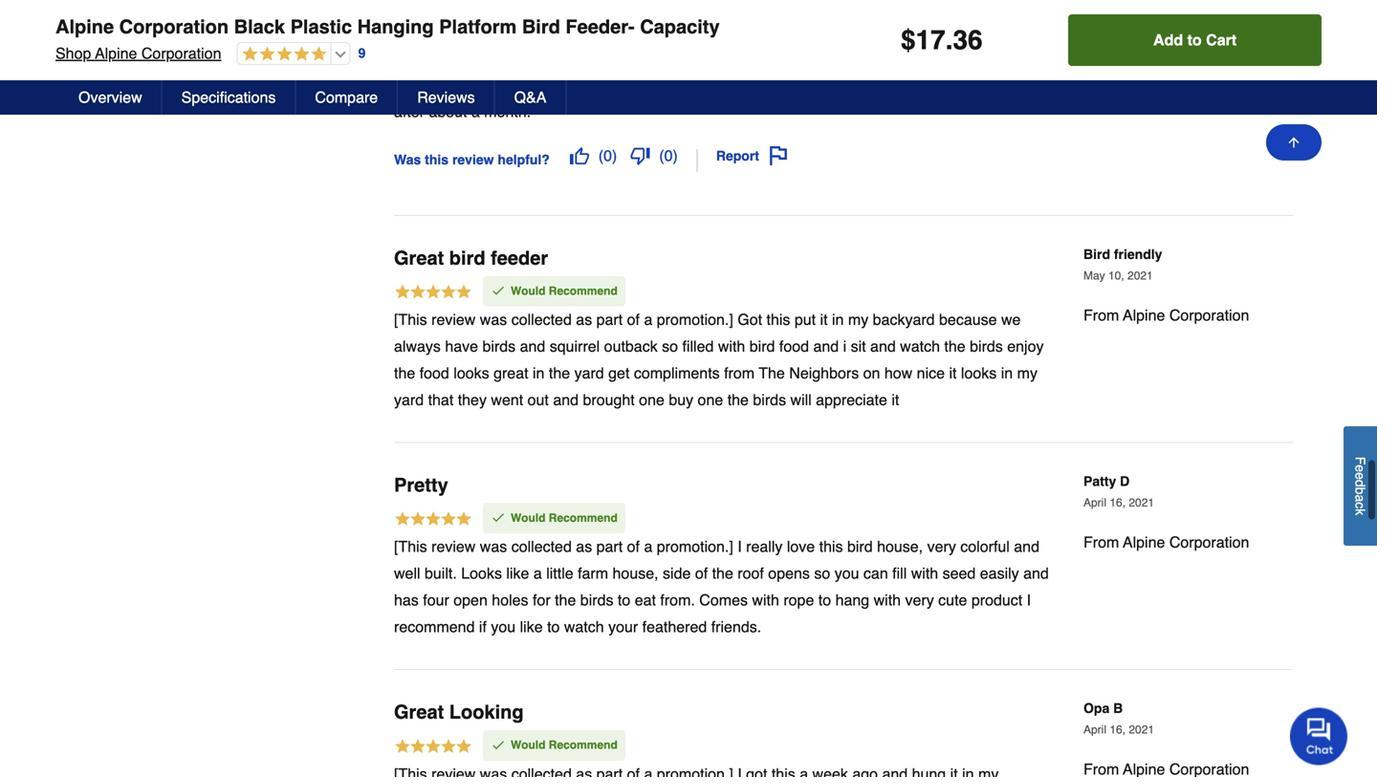 Task type: describe. For each thing, give the bounding box(es) containing it.
specifications button
[[162, 80, 296, 115]]

[this review was collected as part of a promotion.] got this put it in my backyard because we always have birds and squirrel outback so filled with bird food and i sit and watch the birds enjoy the food looks great in the yard get compliments from the neighbors on how nice it looks in my yard that they went out and brought one buy one the birds will appreciate it
[[394, 311, 1044, 409]]

the
[[759, 364, 785, 382]]

the down squirrel
[[549, 364, 570, 382]]

hold
[[981, 49, 1010, 67]]

birds down 'the'
[[753, 391, 786, 409]]

shop
[[55, 44, 91, 62]]

on
[[863, 364, 881, 382]]

1 vertical spatial like
[[520, 619, 543, 636]]

outback
[[604, 338, 658, 355]]

birds down because at top right
[[970, 338, 1003, 355]]

b
[[1353, 487, 1368, 495]]

0 vertical spatial house,
[[877, 538, 923, 556]]

2021 for looking
[[1129, 724, 1155, 737]]

as for pretty
[[576, 538, 592, 556]]

9
[[358, 46, 366, 61]]

2 one from the left
[[698, 391, 723, 409]]

very right looked
[[922, 76, 951, 94]]

of for great bird feeder
[[627, 311, 640, 329]]

sit
[[851, 338, 866, 355]]

that
[[428, 391, 454, 409]]

a right about
[[472, 103, 480, 120]]

f e e d b a c k button
[[1344, 427, 1378, 546]]

promotion.] for pretty
[[657, 538, 734, 556]]

0 horizontal spatial in
[[533, 364, 545, 382]]

overview button
[[59, 80, 162, 115]]

black
[[234, 16, 285, 38]]

great
[[494, 364, 529, 382]]

very up after
[[394, 76, 423, 94]]

a right through
[[625, 76, 634, 94]]

can
[[864, 565, 888, 583]]

0 vertical spatial food
[[780, 338, 809, 355]]

17
[[916, 25, 946, 55]]

a up eat
[[644, 538, 653, 556]]

alpine right shop
[[95, 44, 137, 62]]

very down capacity
[[673, 49, 702, 67]]

through
[[569, 76, 621, 94]]

) for thumb up icon
[[612, 147, 617, 164]]

falling
[[759, 76, 799, 94]]

love
[[787, 538, 815, 556]]

built.
[[425, 565, 457, 583]]

thought
[[462, 49, 513, 67]]

the up comes
[[712, 565, 734, 583]]

36
[[953, 25, 983, 55]]

to down "for"
[[547, 619, 560, 636]]

checkmark image for pretty
[[491, 511, 506, 526]]

hanging
[[357, 16, 434, 38]]

collected for great bird feeder
[[512, 311, 572, 329]]

with right fill
[[911, 565, 939, 583]]

roof
[[738, 565, 764, 583]]

[this for pretty
[[394, 538, 427, 556]]

0 for thumb up icon
[[604, 147, 612, 164]]

0 vertical spatial didn't
[[941, 49, 977, 67]]

rope
[[784, 592, 814, 610]]

about
[[429, 103, 467, 120]]

got
[[738, 311, 762, 329]]

to left eat
[[618, 592, 631, 610]]

april for great looking
[[1084, 724, 1107, 737]]

$ 17 . 36
[[901, 25, 983, 55]]

collected for pretty
[[512, 538, 572, 556]]

comes
[[700, 592, 748, 610]]

have
[[445, 338, 478, 355]]

alpine down 10,
[[1123, 306, 1166, 324]]

because
[[939, 311, 997, 329]]

holes
[[492, 592, 529, 610]]

november 24, 2022
[[1084, 7, 1185, 21]]

1 vertical spatial you
[[491, 619, 516, 636]]

part for great bird feeder
[[597, 311, 623, 329]]

part for pretty
[[597, 538, 623, 556]]

with down the can
[[874, 592, 901, 610]]

$
[[901, 25, 916, 55]]

cart
[[1206, 31, 1237, 49]]

1 horizontal spatial yard
[[575, 364, 604, 382]]

may
[[1084, 269, 1106, 282]]

3 stars image
[[394, 21, 473, 42]]

weathered
[[955, 76, 1027, 94]]

would not recommend
[[511, 23, 640, 36]]

november
[[1084, 7, 1137, 21]]

add
[[1154, 31, 1184, 49]]

the right "for"
[[555, 592, 576, 610]]

we really thought this was very cute and very detailed. however, unfortunately it didn't hold up very well. it didn't make it through a season. it started falling apart and looked very weathered after about a month.
[[394, 49, 1032, 120]]

1 looks from the left
[[454, 364, 489, 382]]

neighbors
[[789, 364, 859, 382]]

1 vertical spatial yard
[[394, 391, 424, 409]]

0 horizontal spatial house,
[[613, 565, 659, 583]]

report button
[[710, 139, 795, 172]]

it right put
[[820, 311, 828, 329]]

1 vertical spatial i
[[1027, 592, 1031, 610]]

buy
[[669, 391, 694, 409]]

season.
[[638, 76, 691, 94]]

compare
[[315, 88, 378, 106]]

2021 inside patty d april 16, 2021
[[1129, 496, 1155, 510]]

checkmark image for great looking
[[491, 738, 506, 753]]

squirrel
[[550, 338, 600, 355]]

recommend for pretty
[[549, 512, 618, 525]]

arrow up image
[[1287, 135, 1302, 150]]

and up easily
[[1014, 538, 1040, 556]]

reviews button
[[398, 80, 495, 115]]

we
[[394, 49, 417, 67]]

birds up great
[[483, 338, 516, 355]]

bird friendly may 10, 2021
[[1084, 247, 1163, 282]]

platform
[[439, 16, 517, 38]]

well
[[394, 565, 421, 583]]

of for pretty
[[627, 538, 640, 556]]

the down because at top right
[[945, 338, 966, 355]]

specifications
[[181, 88, 276, 106]]

feathered
[[643, 619, 707, 636]]

appreciate
[[816, 391, 888, 409]]

review for pretty
[[432, 538, 476, 556]]

( 0 ) for thumb up icon
[[599, 147, 617, 164]]

month.
[[484, 103, 531, 120]]

with down roof
[[752, 592, 780, 610]]

2 e from the top
[[1353, 473, 1368, 480]]

and right sit
[[871, 338, 896, 355]]

( 0 ) for thumb down image
[[659, 147, 678, 164]]

1 e from the top
[[1353, 465, 1368, 473]]

it right the make
[[557, 76, 565, 94]]

.
[[946, 25, 953, 55]]

flag image
[[769, 146, 788, 165]]

has
[[394, 592, 419, 610]]

friendly
[[1114, 247, 1163, 262]]

cute inside [this review was collected as part of a promotion.] i really love this bird house, very colorful and well built. looks like a little farm house, side of the roof opens so you can fill with seed easily and has four open holes for the birds to eat from. comes with rope to hang with very cute product i recommend if you like to watch your feathered friends.
[[939, 592, 968, 610]]

q&a button
[[495, 80, 567, 115]]

from for great bird feeder
[[1084, 306, 1120, 324]]

colorful
[[961, 538, 1010, 556]]

very up through
[[577, 49, 606, 67]]

so inside [this review was collected as part of a promotion.] got this put it in my backyard because we always have birds and squirrel outback so filled with bird food and i sit and watch the birds enjoy the food looks great in the yard get compliments from the neighbors on how nice it looks in my yard that they went out and brought one buy one the birds will appreciate it
[[662, 338, 678, 355]]

this right was
[[425, 152, 449, 167]]

[this review was collected as part of a promotion.] i really love this bird house, very colorful and well built. looks like a little farm house, side of the roof opens so you can fill with seed easily and has four open holes for the birds to eat from. comes with rope to hang with very cute product i recommend if you like to watch your feathered friends.
[[394, 538, 1049, 636]]

was
[[394, 152, 421, 167]]

opens
[[768, 565, 810, 583]]

( for thumb up icon
[[599, 147, 604, 164]]

to inside add to cart button
[[1188, 31, 1202, 49]]

easily
[[980, 565, 1019, 583]]

16, for pretty
[[1110, 496, 1126, 510]]

filled
[[683, 338, 714, 355]]

a left 'little'
[[534, 565, 542, 583]]

bird inside [this review was collected as part of a promotion.] i really love this bird house, very colorful and well built. looks like a little farm house, side of the roof opens so you can fill with seed easily and has four open holes for the birds to eat from. comes with rope to hang with very cute product i recommend if you like to watch your feathered friends.
[[848, 538, 873, 556]]

a inside f e e d b a c k 'button'
[[1353, 495, 1368, 502]]

would recommend for great looking
[[511, 739, 618, 753]]

2022
[[1159, 7, 1185, 21]]

they
[[458, 391, 487, 409]]

opa
[[1084, 701, 1110, 717]]

verified purchaser
[[1111, 47, 1204, 60]]

four
[[423, 592, 449, 610]]

2 it from the left
[[696, 76, 704, 94]]

1 it from the left
[[462, 76, 471, 94]]

from for pretty
[[1084, 534, 1120, 551]]

from alpine corporation for great bird feeder
[[1084, 306, 1250, 324]]

for
[[533, 592, 551, 610]]

with inside [this review was collected as part of a promotion.] got this put it in my backyard because we always have birds and squirrel outback so filled with bird food and i sit and watch the birds enjoy the food looks great in the yard get compliments from the neighbors on how nice it looks in my yard that they went out and brought one buy one the birds will appreciate it
[[718, 338, 746, 355]]

watch inside [this review was collected as part of a promotion.] i really love this bird house, very colorful and well built. looks like a little farm house, side of the roof opens so you can fill with seed easily and has four open holes for the birds to eat from. comes with rope to hang with very cute product i recommend if you like to watch your feathered friends.
[[564, 619, 604, 636]]

really inside we really thought this was very cute and very detailed. however, unfortunately it didn't hold up very well. it didn't make it through a season. it started falling apart and looked very weathered after about a month.
[[421, 49, 458, 67]]

very down fill
[[905, 592, 934, 610]]

was for pretty
[[480, 538, 507, 556]]

2 looks from the left
[[961, 364, 997, 382]]

well.
[[427, 76, 458, 94]]

d
[[1353, 480, 1368, 487]]

16, for great looking
[[1110, 724, 1126, 737]]

compare button
[[296, 80, 398, 115]]



Task type: locate. For each thing, give the bounding box(es) containing it.
and up season.
[[643, 49, 669, 67]]

1 from from the top
[[1084, 306, 1120, 324]]

not
[[549, 23, 568, 36]]

i
[[843, 338, 847, 355]]

0 vertical spatial part
[[597, 311, 623, 329]]

q&a
[[514, 88, 547, 106]]

was for great bird feeder
[[480, 311, 507, 329]]

0 horizontal spatial food
[[420, 364, 449, 382]]

of right side
[[695, 565, 708, 583]]

was inside [this review was collected as part of a promotion.] got this put it in my backyard because we always have birds and squirrel outback so filled with bird food and i sit and watch the birds enjoy the food looks great in the yard get compliments from the neighbors on how nice it looks in my yard that they went out and brought one buy one the birds will appreciate it
[[480, 311, 507, 329]]

1 horizontal spatial )
[[673, 147, 678, 164]]

1 16, from the top
[[1110, 496, 1126, 510]]

1 0 from the left
[[604, 147, 612, 164]]

up
[[1014, 49, 1032, 67]]

my down enjoy
[[1017, 364, 1038, 382]]

to right add
[[1188, 31, 1202, 49]]

so right the opens
[[814, 565, 831, 583]]

0 horizontal spatial ( 0 )
[[599, 147, 617, 164]]

1 ( from the left
[[599, 147, 604, 164]]

review inside [this review was collected as part of a promotion.] got this put it in my backyard because we always have birds and squirrel outback so filled with bird food and i sit and watch the birds enjoy the food looks great in the yard get compliments from the neighbors on how nice it looks in my yard that they went out and brought one buy one the birds will appreciate it
[[432, 311, 476, 329]]

1 promotion.] from the top
[[657, 311, 734, 329]]

1 [this from the top
[[394, 311, 427, 329]]

0 horizontal spatial watch
[[564, 619, 604, 636]]

you
[[835, 565, 860, 583], [491, 619, 516, 636]]

eat
[[635, 592, 656, 610]]

5 stars image for pretty
[[394, 511, 473, 531]]

0 vertical spatial was
[[545, 49, 573, 67]]

make
[[515, 76, 553, 94]]

collected inside [this review was collected as part of a promotion.] got this put it in my backyard because we always have birds and squirrel outback so filled with bird food and i sit and watch the birds enjoy the food looks great in the yard get compliments from the neighbors on how nice it looks in my yard that they went out and brought one buy one the birds will appreciate it
[[512, 311, 572, 329]]

after
[[394, 103, 425, 120]]

1 vertical spatial food
[[420, 364, 449, 382]]

you right the if
[[491, 619, 516, 636]]

was
[[545, 49, 573, 67], [480, 311, 507, 329], [480, 538, 507, 556]]

would recommend down feeder
[[511, 284, 618, 298]]

1 horizontal spatial didn't
[[941, 49, 977, 67]]

4 would from the top
[[511, 739, 546, 753]]

f e e d b a c k
[[1353, 457, 1368, 516]]

1 vertical spatial so
[[814, 565, 831, 583]]

5 stars image for great looking
[[394, 738, 473, 758]]

5 stars image
[[394, 283, 473, 304], [394, 511, 473, 531], [394, 738, 473, 758]]

1 horizontal spatial my
[[1017, 364, 1038, 382]]

collected up 'little'
[[512, 538, 572, 556]]

1 horizontal spatial it
[[696, 76, 704, 94]]

so
[[662, 338, 678, 355], [814, 565, 831, 583]]

3 5 stars image from the top
[[394, 738, 473, 758]]

watch up nice
[[900, 338, 940, 355]]

0 vertical spatial would recommend
[[511, 284, 618, 298]]

0 right thumb down image
[[665, 147, 673, 164]]

you up hang
[[835, 565, 860, 583]]

0 horizontal spatial really
[[421, 49, 458, 67]]

( right thumb down image
[[659, 147, 665, 164]]

would recommend up 'little'
[[511, 512, 618, 525]]

0 vertical spatial from
[[1084, 306, 1120, 324]]

2 16, from the top
[[1110, 724, 1126, 737]]

so up compliments
[[662, 338, 678, 355]]

very up seed
[[928, 538, 956, 556]]

2 [this from the top
[[394, 538, 427, 556]]

1 vertical spatial part
[[597, 538, 623, 556]]

1 vertical spatial 2021
[[1129, 496, 1155, 510]]

0 horizontal spatial bird
[[522, 16, 560, 38]]

0
[[604, 147, 612, 164], [665, 147, 673, 164]]

to
[[1188, 31, 1202, 49], [618, 592, 631, 610], [819, 592, 831, 610], [547, 619, 560, 636]]

april inside opa b april 16, 2021
[[1084, 724, 1107, 737]]

0 vertical spatial cute
[[610, 49, 639, 67]]

bird up may
[[1084, 247, 1111, 262]]

always
[[394, 338, 441, 355]]

( right thumb up icon
[[599, 147, 604, 164]]

0 horizontal spatial i
[[738, 538, 742, 556]]

1 horizontal spatial one
[[698, 391, 723, 409]]

1 collected from the top
[[512, 311, 572, 329]]

it right nice
[[949, 364, 957, 382]]

0 vertical spatial 2021
[[1128, 269, 1153, 282]]

looks
[[454, 364, 489, 382], [961, 364, 997, 382]]

would recommend
[[511, 284, 618, 298], [511, 512, 618, 525], [511, 739, 618, 753]]

1 would recommend from the top
[[511, 284, 618, 298]]

1 vertical spatial house,
[[613, 565, 659, 583]]

alpine up shop
[[55, 16, 114, 38]]

as inside [this review was collected as part of a promotion.] got this put it in my backyard because we always have birds and squirrel outback so filled with bird food and i sit and watch the birds enjoy the food looks great in the yard get compliments from the neighbors on how nice it looks in my yard that they went out and brought one buy one the birds will appreciate it
[[576, 311, 592, 329]]

2 part from the top
[[597, 538, 623, 556]]

4.7 stars image
[[238, 46, 327, 64]]

1 horizontal spatial house,
[[877, 538, 923, 556]]

16, down b
[[1110, 724, 1126, 737]]

1 horizontal spatial cute
[[939, 592, 968, 610]]

2 collected from the top
[[512, 538, 572, 556]]

2021 for bird
[[1128, 269, 1153, 282]]

great
[[394, 247, 444, 269], [394, 702, 444, 724]]

would up "for"
[[511, 512, 546, 525]]

bird
[[449, 247, 486, 269], [750, 338, 775, 355], [848, 538, 873, 556]]

1 horizontal spatial really
[[746, 538, 783, 556]]

2 horizontal spatial in
[[1001, 364, 1013, 382]]

would for great bird feeder
[[511, 284, 546, 298]]

a
[[625, 76, 634, 94], [472, 103, 480, 120], [644, 311, 653, 329], [1353, 495, 1368, 502], [644, 538, 653, 556], [534, 565, 542, 583]]

1 horizontal spatial so
[[814, 565, 831, 583]]

compliments
[[634, 364, 720, 382]]

would for pretty
[[511, 512, 546, 525]]

from down may
[[1084, 306, 1120, 324]]

cute down seed
[[939, 592, 968, 610]]

add to cart
[[1154, 31, 1237, 49]]

0 horizontal spatial 0
[[604, 147, 612, 164]]

1 vertical spatial 5 stars image
[[394, 511, 473, 531]]

a up "k"
[[1353, 495, 1368, 502]]

as for great bird feeder
[[576, 311, 592, 329]]

0 vertical spatial from alpine corporation
[[1084, 306, 1250, 324]]

0 vertical spatial like
[[506, 565, 529, 583]]

plastic
[[290, 16, 352, 38]]

as inside [this review was collected as part of a promotion.] i really love this bird house, very colorful and well built. looks like a little farm house, side of the roof opens so you can fill with seed easily and has four open holes for the birds to eat from. comes with rope to hang with very cute product i recommend if you like to watch your feathered friends.
[[576, 538, 592, 556]]

it
[[462, 76, 471, 94], [696, 76, 704, 94]]

1 as from the top
[[576, 311, 592, 329]]

0 vertical spatial collected
[[512, 311, 572, 329]]

shop alpine corporation
[[55, 44, 221, 62]]

1 horizontal spatial 0
[[665, 147, 673, 164]]

one right buy
[[698, 391, 723, 409]]

part inside [this review was collected as part of a promotion.] i really love this bird house, very colorful and well built. looks like a little farm house, side of the roof opens so you can fill with seed easily and has four open holes for the birds to eat from. comes with rope to hang with very cute product i recommend if you like to watch your feathered friends.
[[597, 538, 623, 556]]

1 vertical spatial great
[[394, 702, 444, 724]]

2021 inside "bird friendly may 10, 2021"
[[1128, 269, 1153, 282]]

like down "for"
[[520, 619, 543, 636]]

detailed.
[[706, 49, 764, 67]]

great for great looking
[[394, 702, 444, 724]]

and right easily
[[1024, 565, 1049, 583]]

would right close icon
[[511, 23, 546, 36]]

april for pretty
[[1084, 496, 1107, 510]]

as
[[576, 311, 592, 329], [576, 538, 592, 556]]

this inside [this review was collected as part of a promotion.] i really love this bird house, very colorful and well built. looks like a little farm house, side of the roof opens so you can fill with seed easily and has four open holes for the birds to eat from. comes with rope to hang with very cute product i recommend if you like to watch your feathered friends.
[[819, 538, 843, 556]]

birds inside [this review was collected as part of a promotion.] i really love this bird house, very colorful and well built. looks like a little farm house, side of the roof opens so you can fill with seed easily and has four open holes for the birds to eat from. comes with rope to hang with very cute product i recommend if you like to watch your feathered friends.
[[580, 592, 614, 610]]

checkmark image up looks
[[491, 511, 506, 526]]

0 vertical spatial of
[[627, 311, 640, 329]]

2 ( 0 ) from the left
[[659, 147, 678, 164]]

promotion.] for great bird feeder
[[657, 311, 734, 329]]

1 ) from the left
[[612, 147, 617, 164]]

food
[[780, 338, 809, 355], [420, 364, 449, 382]]

)
[[612, 147, 617, 164], [673, 147, 678, 164]]

the
[[945, 338, 966, 355], [394, 364, 415, 382], [549, 364, 570, 382], [728, 391, 749, 409], [712, 565, 734, 583], [555, 592, 576, 610]]

0 horizontal spatial my
[[848, 311, 869, 329]]

2 from alpine corporation from the top
[[1084, 534, 1250, 551]]

friends.
[[711, 619, 762, 636]]

from
[[1084, 306, 1120, 324], [1084, 534, 1120, 551]]

alpine corporation black plastic hanging platform bird feeder- capacity
[[55, 16, 720, 38]]

was inside [this review was collected as part of a promotion.] i really love this bird house, very colorful and well built. looks like a little farm house, side of the roof opens so you can fill with seed easily and has four open holes for the birds to eat from. comes with rope to hang with very cute product i recommend if you like to watch your feathered friends.
[[480, 538, 507, 556]]

2 promotion.] from the top
[[657, 538, 734, 556]]

1 vertical spatial 16,
[[1110, 724, 1126, 737]]

0 vertical spatial my
[[848, 311, 869, 329]]

1 vertical spatial cute
[[939, 592, 968, 610]]

april
[[1084, 496, 1107, 510], [1084, 724, 1107, 737]]

0 vertical spatial review
[[452, 152, 494, 167]]

we
[[1002, 311, 1021, 329]]

1 5 stars image from the top
[[394, 283, 473, 304]]

as up farm
[[576, 538, 592, 556]]

0 vertical spatial bird
[[522, 16, 560, 38]]

to right rope
[[819, 592, 831, 610]]

recommend for great looking
[[549, 739, 618, 753]]

) for thumb down image
[[673, 147, 678, 164]]

as up squirrel
[[576, 311, 592, 329]]

house,
[[877, 538, 923, 556], [613, 565, 659, 583]]

watch left 'your'
[[564, 619, 604, 636]]

this up the make
[[517, 49, 541, 67]]

1 vertical spatial didn't
[[475, 76, 511, 94]]

bird inside [this review was collected as part of a promotion.] got this put it in my backyard because we always have birds and squirrel outback so filled with bird food and i sit and watch the birds enjoy the food looks great in the yard get compliments from the neighbors on how nice it looks in my yard that they went out and brought one buy one the birds will appreciate it
[[750, 338, 775, 355]]

) right thumb down image
[[673, 147, 678, 164]]

bird left feeder
[[449, 247, 486, 269]]

) left thumb down image
[[612, 147, 617, 164]]

[this up well at bottom left
[[394, 538, 427, 556]]

1 horizontal spatial bird
[[1084, 247, 1111, 262]]

add to cart button
[[1069, 14, 1322, 66]]

1 vertical spatial as
[[576, 538, 592, 556]]

1 vertical spatial my
[[1017, 364, 1038, 382]]

e up b
[[1353, 473, 1368, 480]]

side
[[663, 565, 691, 583]]

review for great bird feeder
[[432, 311, 476, 329]]

overview
[[78, 88, 142, 106]]

0 vertical spatial really
[[421, 49, 458, 67]]

promotion.] up filled
[[657, 311, 734, 329]]

2 vertical spatial 5 stars image
[[394, 738, 473, 758]]

16, down d
[[1110, 496, 1126, 510]]

really inside [this review was collected as part of a promotion.] i really love this bird house, very colorful and well built. looks like a little farm house, side of the roof opens so you can fill with seed easily and has four open holes for the birds to eat from. comes with rope to hang with very cute product i recommend if you like to watch your feathered friends.
[[746, 538, 783, 556]]

1 horizontal spatial ( 0 )
[[659, 147, 678, 164]]

1 april from the top
[[1084, 496, 1107, 510]]

0 vertical spatial i
[[738, 538, 742, 556]]

really
[[421, 49, 458, 67], [746, 538, 783, 556]]

1 part from the top
[[597, 311, 623, 329]]

yard
[[575, 364, 604, 382], [394, 391, 424, 409]]

0 horizontal spatial (
[[599, 147, 604, 164]]

and up great
[[520, 338, 546, 355]]

1 horizontal spatial in
[[832, 311, 844, 329]]

in up i
[[832, 311, 844, 329]]

1 horizontal spatial food
[[780, 338, 809, 355]]

nice
[[917, 364, 945, 382]]

the down always
[[394, 364, 415, 382]]

2 would from the top
[[511, 284, 546, 298]]

cute inside we really thought this was very cute and very detailed. however, unfortunately it didn't hold up very well. it didn't make it through a season. it started falling apart and looked very weathered after about a month.
[[610, 49, 639, 67]]

0 vertical spatial checkmark image
[[491, 511, 506, 526]]

1 would from the top
[[511, 23, 546, 36]]

and left i
[[814, 338, 839, 355]]

from.
[[660, 592, 695, 610]]

it down "how"
[[892, 391, 900, 409]]

1 from alpine corporation from the top
[[1084, 306, 1250, 324]]

( for thumb down image
[[659, 147, 665, 164]]

collected
[[512, 311, 572, 329], [512, 538, 572, 556]]

apart
[[804, 76, 839, 94]]

0 vertical spatial [this
[[394, 311, 427, 329]]

16,
[[1110, 496, 1126, 510], [1110, 724, 1126, 737]]

was inside we really thought this was very cute and very detailed. however, unfortunately it didn't hold up very well. it didn't make it through a season. it started falling apart and looked very weathered after about a month.
[[545, 49, 573, 67]]

part up outback
[[597, 311, 623, 329]]

it right well.
[[462, 76, 471, 94]]

2 as from the top
[[576, 538, 592, 556]]

from down patty d april 16, 2021
[[1084, 534, 1120, 551]]

1 vertical spatial was
[[480, 311, 507, 329]]

1 vertical spatial promotion.]
[[657, 538, 734, 556]]

april down opa at the right of the page
[[1084, 724, 1107, 737]]

2 april from the top
[[1084, 724, 1107, 737]]

5 stars image down great looking
[[394, 738, 473, 758]]

would recommend down looking
[[511, 739, 618, 753]]

1 vertical spatial from alpine corporation
[[1084, 534, 1250, 551]]

alpine
[[55, 16, 114, 38], [95, 44, 137, 62], [1123, 306, 1166, 324], [1123, 534, 1166, 551]]

didn't down thought
[[475, 76, 511, 94]]

1 vertical spatial watch
[[564, 619, 604, 636]]

would recommend for great bird feeder
[[511, 284, 618, 298]]

2 0 from the left
[[665, 147, 673, 164]]

checkmark image
[[491, 283, 506, 298]]

recommend for great bird feeder
[[549, 284, 618, 298]]

0 vertical spatial as
[[576, 311, 592, 329]]

1 ( 0 ) from the left
[[599, 147, 617, 164]]

brought
[[583, 391, 635, 409]]

in down enjoy
[[1001, 364, 1013, 382]]

0 vertical spatial so
[[662, 338, 678, 355]]

of inside [this review was collected as part of a promotion.] got this put it in my backyard because we always have birds and squirrel outback so filled with bird food and i sit and watch the birds enjoy the food looks great in the yard get compliments from the neighbors on how nice it looks in my yard that they went out and brought one buy one the birds will appreciate it
[[627, 311, 640, 329]]

2 great from the top
[[394, 702, 444, 724]]

collected up squirrel
[[512, 311, 572, 329]]

2 vertical spatial would recommend
[[511, 739, 618, 753]]

thumb down image
[[631, 146, 650, 165]]

( 0 ) right thumb up icon
[[599, 147, 617, 164]]

0 horizontal spatial one
[[639, 391, 665, 409]]

like up holes on the left
[[506, 565, 529, 583]]

would for great looking
[[511, 739, 546, 753]]

if
[[479, 619, 487, 636]]

5 stars image for great bird feeder
[[394, 283, 473, 304]]

1 vertical spatial from
[[1084, 534, 1120, 551]]

feeder
[[491, 247, 548, 269]]

of up outback
[[627, 311, 640, 329]]

my up sit
[[848, 311, 869, 329]]

thumb up image
[[570, 146, 589, 165]]

0 vertical spatial you
[[835, 565, 860, 583]]

promotion.] inside [this review was collected as part of a promotion.] got this put it in my backyard because we always have birds and squirrel outback so filled with bird food and i sit and watch the birds enjoy the food looks great in the yard get compliments from the neighbors on how nice it looks in my yard that they went out and brought one buy one the birds will appreciate it
[[657, 311, 734, 329]]

0 horizontal spatial yard
[[394, 391, 424, 409]]

bird right close icon
[[522, 16, 560, 38]]

2 vertical spatial review
[[432, 538, 476, 556]]

0 vertical spatial bird
[[449, 247, 486, 269]]

2 vertical spatial of
[[695, 565, 708, 583]]

looking
[[449, 702, 524, 724]]

from alpine corporation down 10,
[[1084, 306, 1250, 324]]

alpine down patty d april 16, 2021
[[1123, 534, 1166, 551]]

2 from from the top
[[1084, 534, 1120, 551]]

1 vertical spatial [this
[[394, 538, 427, 556]]

2021 inside opa b april 16, 2021
[[1129, 724, 1155, 737]]

1 vertical spatial really
[[746, 538, 783, 556]]

cute down feeder-
[[610, 49, 639, 67]]

2 ( from the left
[[659, 147, 665, 164]]

1 vertical spatial bird
[[1084, 247, 1111, 262]]

review inside [this review was collected as part of a promotion.] i really love this bird house, very colorful and well built. looks like a little farm house, side of the roof opens so you can fill with seed easily and has four open holes for the birds to eat from. comes with rope to hang with very cute product i recommend if you like to watch your feathered friends.
[[432, 538, 476, 556]]

this left put
[[767, 311, 791, 329]]

promotion.] up side
[[657, 538, 734, 556]]

was down not
[[545, 49, 573, 67]]

from
[[724, 364, 755, 382]]

0 vertical spatial april
[[1084, 496, 1107, 510]]

[this inside [this review was collected as part of a promotion.] i really love this bird house, very colorful and well built. looks like a little farm house, side of the roof opens so you can fill with seed easily and has four open holes for the birds to eat from. comes with rope to hang with very cute product i recommend if you like to watch your feathered friends.
[[394, 538, 427, 556]]

2 vertical spatial bird
[[848, 538, 873, 556]]

0 right thumb up icon
[[604, 147, 612, 164]]

1 horizontal spatial you
[[835, 565, 860, 583]]

didn't left hold
[[941, 49, 977, 67]]

0 vertical spatial watch
[[900, 338, 940, 355]]

report
[[716, 148, 760, 163]]

and right apart
[[843, 76, 868, 94]]

[this up always
[[394, 311, 427, 329]]

3 would recommend from the top
[[511, 739, 618, 753]]

so inside [this review was collected as part of a promotion.] i really love this bird house, very colorful and well built. looks like a little farm house, side of the roof opens so you can fill with seed easily and has four open holes for the birds to eat from. comes with rope to hang with very cute product i recommend if you like to watch your feathered friends.
[[814, 565, 831, 583]]

chat invite button image
[[1291, 707, 1349, 766]]

it left .
[[929, 49, 937, 67]]

watch
[[900, 338, 940, 355], [564, 619, 604, 636]]

1 horizontal spatial bird
[[750, 338, 775, 355]]

corporation
[[119, 16, 229, 38], [141, 44, 221, 62], [1170, 306, 1250, 324], [1170, 534, 1250, 551]]

looks up the they
[[454, 364, 489, 382]]

little
[[546, 565, 574, 583]]

1 horizontal spatial (
[[659, 147, 665, 164]]

seed
[[943, 565, 976, 583]]

fill
[[893, 565, 907, 583]]

0 horizontal spatial bird
[[449, 247, 486, 269]]

0 vertical spatial promotion.]
[[657, 311, 734, 329]]

e up d
[[1353, 465, 1368, 473]]

1 vertical spatial checkmark image
[[491, 738, 506, 753]]

1 horizontal spatial i
[[1027, 592, 1031, 610]]

1 checkmark image from the top
[[491, 511, 506, 526]]

yard left get
[[575, 364, 604, 382]]

unfortunately
[[836, 49, 925, 67]]

2 ) from the left
[[673, 147, 678, 164]]

1 one from the left
[[639, 391, 665, 409]]

0 vertical spatial 5 stars image
[[394, 283, 473, 304]]

was down checkmark icon
[[480, 311, 507, 329]]

[this inside [this review was collected as part of a promotion.] got this put it in my backyard because we always have birds and squirrel outback so filled with bird food and i sit and watch the birds enjoy the food looks great in the yard get compliments from the neighbors on how nice it looks in my yard that they went out and brought one buy one the birds will appreciate it
[[394, 311, 427, 329]]

2 would recommend from the top
[[511, 512, 618, 525]]

16, inside patty d april 16, 2021
[[1110, 496, 1126, 510]]

e
[[1353, 465, 1368, 473], [1353, 473, 1368, 480]]

will
[[791, 391, 812, 409]]

pretty
[[394, 474, 448, 496]]

3 would from the top
[[511, 512, 546, 525]]

yard left that
[[394, 391, 424, 409]]

patty d april 16, 2021
[[1084, 474, 1155, 510]]

checkmark image
[[491, 511, 506, 526], [491, 738, 506, 753]]

looks right nice
[[961, 364, 997, 382]]

watch inside [this review was collected as part of a promotion.] got this put it in my backyard because we always have birds and squirrel outback so filled with bird food and i sit and watch the birds enjoy the food looks great in the yard get compliments from the neighbors on how nice it looks in my yard that they went out and brought one buy one the birds will appreciate it
[[900, 338, 940, 355]]

of
[[627, 311, 640, 329], [627, 538, 640, 556], [695, 565, 708, 583]]

b
[[1114, 701, 1123, 717]]

0 horizontal spatial so
[[662, 338, 678, 355]]

hang
[[836, 592, 870, 610]]

looked
[[873, 76, 918, 94]]

didn't
[[941, 49, 977, 67], [475, 76, 511, 94]]

collected inside [this review was collected as part of a promotion.] i really love this bird house, very colorful and well built. looks like a little farm house, side of the roof opens so you can fill with seed easily and has four open holes for the birds to eat from. comes with rope to hang with very cute product i recommend if you like to watch your feathered friends.
[[512, 538, 572, 556]]

enjoy
[[1008, 338, 1044, 355]]

i up roof
[[738, 538, 742, 556]]

product
[[972, 592, 1023, 610]]

was up looks
[[480, 538, 507, 556]]

part inside [this review was collected as part of a promotion.] got this put it in my backyard because we always have birds and squirrel outback so filled with bird food and i sit and watch the birds enjoy the food looks great in the yard get compliments from the neighbors on how nice it looks in my yard that they went out and brought one buy one the birds will appreciate it
[[597, 311, 623, 329]]

bird up 'the'
[[750, 338, 775, 355]]

this inside we really thought this was very cute and very detailed. however, unfortunately it didn't hold up very well. it didn't make it through a season. it started falling apart and looked very weathered after about a month.
[[517, 49, 541, 67]]

this right love
[[819, 538, 843, 556]]

1 vertical spatial would recommend
[[511, 512, 618, 525]]

2 checkmark image from the top
[[491, 738, 506, 753]]

[this for great bird feeder
[[394, 311, 427, 329]]

great looking
[[394, 702, 524, 724]]

promotion.] inside [this review was collected as part of a promotion.] i really love this bird house, very colorful and well built. looks like a little farm house, side of the roof opens so you can fill with seed easily and has four open holes for the birds to eat from. comes with rope to hang with very cute product i recommend if you like to watch your feathered friends.
[[657, 538, 734, 556]]

1 great from the top
[[394, 247, 444, 269]]

1 horizontal spatial watch
[[900, 338, 940, 355]]

16, inside opa b april 16, 2021
[[1110, 724, 1126, 737]]

1 vertical spatial april
[[1084, 724, 1107, 737]]

with up from
[[718, 338, 746, 355]]

this inside [this review was collected as part of a promotion.] got this put it in my backyard because we always have birds and squirrel outback so filled with bird food and i sit and watch the birds enjoy the food looks great in the yard get compliments from the neighbors on how nice it looks in my yard that they went out and brought one buy one the birds will appreciate it
[[767, 311, 791, 329]]

great for great bird feeder
[[394, 247, 444, 269]]

would recommend for pretty
[[511, 512, 618, 525]]

how
[[885, 364, 913, 382]]

2 5 stars image from the top
[[394, 511, 473, 531]]

verified
[[1111, 47, 1149, 60]]

bird inside "bird friendly may 10, 2021"
[[1084, 247, 1111, 262]]

recommend
[[394, 619, 475, 636]]

the down from
[[728, 391, 749, 409]]

opa b april 16, 2021
[[1084, 701, 1155, 737]]

and right out on the bottom of page
[[553, 391, 579, 409]]

0 for thumb down image
[[665, 147, 673, 164]]

from alpine corporation down patty d april 16, 2021
[[1084, 534, 1250, 551]]

i right the product
[[1027, 592, 1031, 610]]

2 horizontal spatial bird
[[848, 538, 873, 556]]

close image
[[491, 21, 506, 37]]

from alpine corporation for pretty
[[1084, 534, 1250, 551]]

0 vertical spatial yard
[[575, 364, 604, 382]]

review left helpful?
[[452, 152, 494, 167]]

review
[[452, 152, 494, 167], [432, 311, 476, 329], [432, 538, 476, 556]]

0 horizontal spatial looks
[[454, 364, 489, 382]]

1 vertical spatial bird
[[750, 338, 775, 355]]

1 vertical spatial of
[[627, 538, 640, 556]]

a inside [this review was collected as part of a promotion.] got this put it in my backyard because we always have birds and squirrel outback so filled with bird food and i sit and watch the birds enjoy the food looks great in the yard get compliments from the neighbors on how nice it looks in my yard that they went out and brought one buy one the birds will appreciate it
[[644, 311, 653, 329]]

april inside patty d april 16, 2021
[[1084, 496, 1107, 510]]



Task type: vqa. For each thing, say whether or not it's contained in the screenshot.
heart outline icon
no



